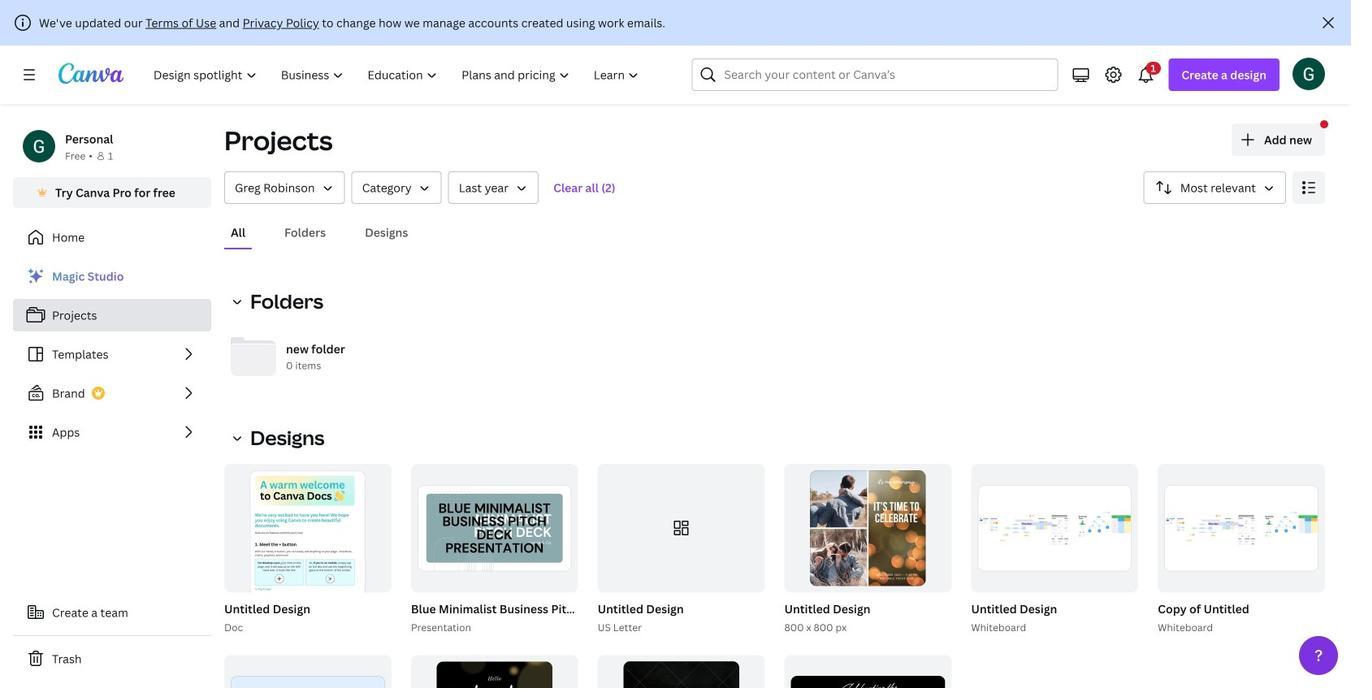 Task type: locate. For each thing, give the bounding box(es) containing it.
top level navigation element
[[143, 59, 653, 91]]

Search search field
[[725, 59, 1026, 90]]

Sort by button
[[1144, 172, 1287, 204]]

Owner button
[[224, 172, 345, 204]]

list
[[13, 260, 211, 449]]

group
[[221, 464, 392, 636], [224, 464, 392, 634], [408, 464, 684, 636], [411, 464, 579, 593], [595, 464, 765, 636], [598, 464, 765, 593], [782, 464, 952, 636], [785, 464, 952, 593], [968, 464, 1139, 636], [1155, 464, 1326, 636], [224, 656, 392, 689], [411, 656, 579, 689], [598, 656, 765, 689], [785, 656, 952, 689]]

None search field
[[692, 59, 1059, 91]]



Task type: vqa. For each thing, say whether or not it's contained in the screenshot.
I didn't receive my password reset email's "I"
no



Task type: describe. For each thing, give the bounding box(es) containing it.
Date modified button
[[449, 172, 539, 204]]

greg robinson image
[[1293, 58, 1326, 90]]

Category button
[[352, 172, 442, 204]]



